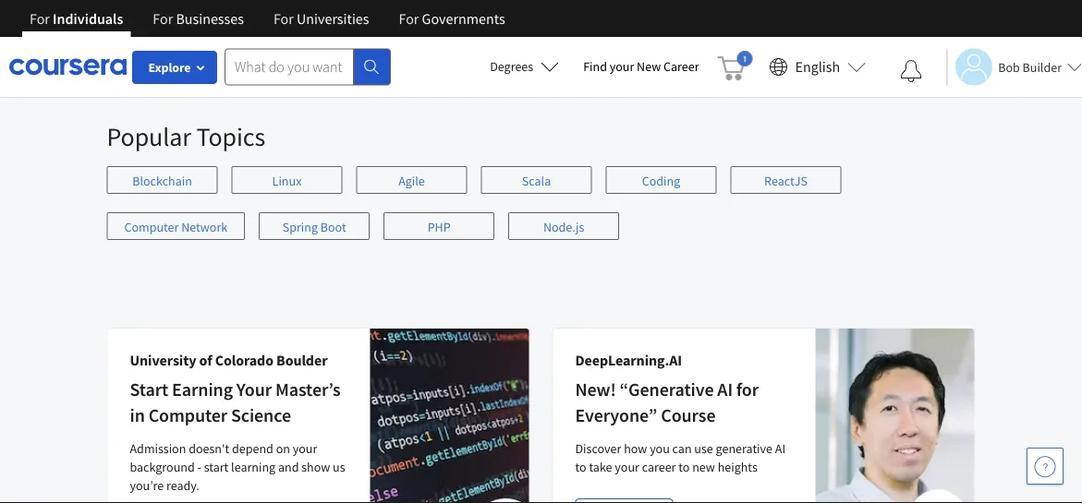 Task type: describe. For each thing, give the bounding box(es) containing it.
start
[[204, 460, 229, 477]]

take
[[589, 460, 612, 477]]

What do you want to learn? text field
[[225, 49, 354, 86]]

help center image
[[1034, 456, 1057, 478]]

explore button
[[132, 51, 217, 84]]

and
[[278, 460, 299, 477]]

your inside "discover how you can use generative ai to take your career to new heights"
[[615, 460, 640, 477]]

coding link
[[606, 167, 717, 195]]

for governments
[[399, 9, 505, 28]]

can
[[673, 441, 692, 458]]

reactjs
[[765, 173, 808, 190]]

university of colorado boulder start earning your master's in computer science
[[130, 352, 341, 428]]

for for individuals
[[30, 9, 50, 28]]

blockchain link
[[107, 167, 218, 195]]

linux link
[[232, 167, 342, 195]]

blockchain
[[132, 173, 192, 190]]

boulder
[[276, 352, 328, 370]]

1 button
[[497, 61, 516, 83]]

boot
[[321, 220, 346, 236]]

4
[[558, 63, 566, 81]]

computer inside university of colorado boulder start earning your master's in computer science
[[148, 405, 227, 428]]

agile link
[[356, 167, 467, 195]]

your inside admission doesn't depend on your background - start learning and show us you're ready.
[[293, 441, 317, 458]]

degrees
[[490, 58, 534, 75]]

builder
[[1023, 59, 1062, 75]]

you're
[[130, 478, 164, 495]]

your
[[237, 379, 272, 402]]

learning
[[231, 460, 276, 477]]

depend
[[232, 441, 273, 458]]

find your new career
[[583, 58, 699, 75]]

php
[[428, 220, 451, 236]]

of
[[199, 352, 212, 370]]

shopping cart: 1 item image
[[718, 51, 753, 80]]

agile
[[399, 173, 425, 190]]

university
[[130, 352, 196, 370]]

linux
[[272, 173, 302, 190]]

popular topics
[[107, 121, 265, 153]]

scala
[[522, 173, 551, 190]]

new
[[637, 58, 661, 75]]

ready.
[[166, 478, 199, 495]]

2 to from the left
[[679, 460, 690, 477]]

computer network
[[124, 220, 228, 236]]

governments
[[422, 9, 505, 28]]

heights
[[718, 460, 758, 477]]

coursera image
[[9, 52, 127, 82]]

scala link
[[481, 167, 592, 195]]

node.js link
[[509, 213, 620, 241]]

for for businesses
[[153, 9, 173, 28]]

for individuals
[[30, 9, 123, 28]]

course link
[[149, 0, 397, 37]]

start
[[130, 379, 168, 402]]

coding
[[642, 173, 681, 190]]

node.js
[[543, 220, 585, 236]]

spring
[[283, 220, 318, 236]]

use
[[695, 441, 713, 458]]

network
[[181, 220, 228, 236]]

specialization link
[[410, 0, 658, 37]]

1 to from the left
[[575, 460, 587, 477]]

2
[[521, 63, 529, 81]]

show
[[302, 460, 330, 477]]

doesn't
[[189, 441, 229, 458]]

everyone"
[[575, 405, 658, 428]]

bob
[[999, 59, 1020, 75]]

admission
[[130, 441, 186, 458]]

for businesses
[[153, 9, 244, 28]]

3
[[540, 63, 547, 81]]



Task type: vqa. For each thing, say whether or not it's contained in the screenshot.
Governments For
yes



Task type: locate. For each thing, give the bounding box(es) containing it.
for
[[30, 9, 50, 28], [153, 9, 173, 28], [274, 9, 294, 28], [399, 9, 419, 28]]

for universities
[[274, 9, 369, 28]]

your down the how
[[615, 460, 640, 477]]

for up what do you want to learn? text field
[[274, 9, 294, 28]]

banner navigation
[[15, 0, 520, 37]]

you
[[650, 441, 670, 458]]

how
[[624, 441, 647, 458]]

for
[[737, 379, 759, 402]]

0 vertical spatial ai
[[718, 379, 733, 402]]

2 button
[[516, 61, 534, 83]]

individuals
[[53, 9, 123, 28]]

find your new career link
[[574, 55, 709, 79]]

discover how you can use generative ai to take your career to new heights
[[575, 441, 786, 477]]

specialization
[[427, 3, 502, 20]]

0 vertical spatial your
[[610, 58, 634, 75]]

earning
[[172, 379, 233, 402]]

for left businesses
[[153, 9, 173, 28]]

0 horizontal spatial ai
[[718, 379, 733, 402]]

computer down blockchain
[[124, 220, 179, 236]]

ai right generative
[[775, 441, 786, 458]]

1 vertical spatial ai
[[775, 441, 786, 458]]

english button
[[762, 37, 874, 97]]

background
[[130, 460, 195, 477]]

4 button
[[553, 61, 571, 83]]

new! "generative ai for everyone" course link
[[575, 379, 759, 428]]

to down "can"
[[679, 460, 690, 477]]

ai left for
[[718, 379, 733, 402]]

your right find
[[610, 58, 634, 75]]

popular
[[107, 121, 191, 153]]

to left 'take'
[[575, 460, 587, 477]]

new
[[693, 460, 715, 477]]

list
[[153, 61, 916, 83], [107, 167, 976, 259]]

new!
[[575, 379, 616, 402]]

spring boot
[[283, 220, 346, 236]]

colorado
[[215, 352, 274, 370]]

list containing blockchain
[[107, 167, 976, 259]]

career
[[664, 58, 699, 75]]

0 vertical spatial list
[[153, 61, 916, 83]]

1 vertical spatial your
[[293, 441, 317, 458]]

science
[[231, 405, 291, 428]]

course inside deeplearning.ai new! "generative ai for everyone" course
[[661, 405, 716, 428]]

1 horizontal spatial course
[[661, 405, 716, 428]]

on
[[276, 441, 290, 458]]

0 vertical spatial course
[[166, 3, 204, 20]]

4 for from the left
[[399, 9, 419, 28]]

"generative
[[620, 379, 714, 402]]

explore
[[148, 59, 191, 76]]

2 for from the left
[[153, 9, 173, 28]]

bob builder button
[[947, 49, 1082, 86]]

to
[[575, 460, 587, 477], [679, 460, 690, 477]]

for left individuals in the top of the page
[[30, 9, 50, 28]]

universities
[[297, 9, 369, 28]]

show notifications image
[[901, 60, 923, 82]]

for for universities
[[274, 9, 294, 28]]

list containing 1
[[153, 61, 916, 83]]

generative
[[716, 441, 773, 458]]

master's
[[275, 379, 341, 402]]

ai inside deeplearning.ai new! "generative ai for everyone" course
[[718, 379, 733, 402]]

deeplearning.ai
[[575, 352, 682, 370]]

reactjs link
[[731, 167, 842, 195]]

in
[[130, 405, 145, 428]]

3 for from the left
[[274, 9, 294, 28]]

discover
[[575, 441, 621, 458]]

spring boot link
[[259, 213, 370, 241]]

1 horizontal spatial to
[[679, 460, 690, 477]]

2 vertical spatial your
[[615, 460, 640, 477]]

deeplearning.ai new! "generative ai for everyone" course
[[575, 352, 759, 428]]

admission doesn't depend on your background - start learning and show us you're ready.
[[130, 441, 345, 495]]

None search field
[[225, 49, 391, 86]]

course down "generative in the bottom right of the page
[[661, 405, 716, 428]]

computer network link
[[107, 213, 245, 241]]

course
[[166, 3, 204, 20], [661, 405, 716, 428]]

topics
[[196, 121, 265, 153]]

ai inside "discover how you can use generative ai to take your career to new heights"
[[775, 441, 786, 458]]

3 button
[[534, 61, 553, 83]]

find
[[583, 58, 607, 75]]

start earning your master's in computer science link
[[130, 379, 341, 428]]

0 horizontal spatial to
[[575, 460, 587, 477]]

us
[[333, 460, 345, 477]]

1 vertical spatial computer
[[148, 405, 227, 428]]

php link
[[384, 213, 495, 241]]

1 for from the left
[[30, 9, 50, 28]]

computer down earning
[[148, 405, 227, 428]]

computer
[[124, 220, 179, 236], [148, 405, 227, 428]]

ai
[[718, 379, 733, 402], [775, 441, 786, 458]]

bob builder
[[999, 59, 1062, 75]]

0 horizontal spatial course
[[166, 3, 204, 20]]

for left governments
[[399, 9, 419, 28]]

for for governments
[[399, 9, 419, 28]]

degrees button
[[475, 46, 574, 87]]

your
[[610, 58, 634, 75], [293, 441, 317, 458], [615, 460, 640, 477]]

1 vertical spatial course
[[661, 405, 716, 428]]

1 horizontal spatial ai
[[775, 441, 786, 458]]

businesses
[[176, 9, 244, 28]]

1
[[503, 63, 510, 81]]

career
[[642, 460, 676, 477]]

-
[[197, 460, 201, 477]]

english
[[795, 58, 840, 76]]

your up show at the left of page
[[293, 441, 317, 458]]

course up explore popup button
[[166, 3, 204, 20]]

0 vertical spatial computer
[[124, 220, 179, 236]]

1 vertical spatial list
[[107, 167, 976, 259]]



